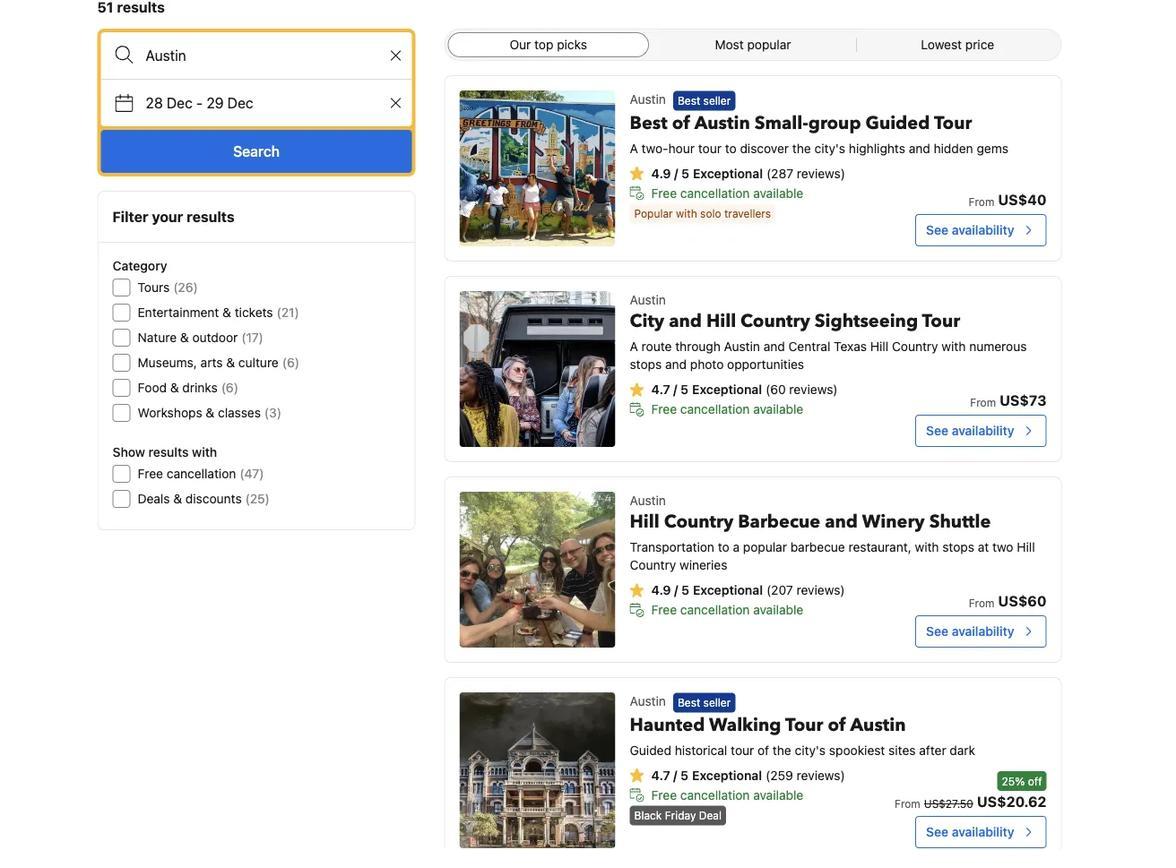 Task type: vqa. For each thing, say whether or not it's contained in the screenshot.
'5 January 2024' option
no



Task type: describe. For each thing, give the bounding box(es) containing it.
tickets
[[235, 305, 273, 320]]

28
[[146, 95, 163, 112]]

1 vertical spatial of
[[828, 713, 846, 738]]

our top picks
[[510, 37, 587, 52]]

the inside best of austin small-group guided tour a two-hour tour to discover the city's highlights and hidden gems
[[793, 141, 811, 155]]

austin up the haunted
[[630, 694, 666, 709]]

two
[[993, 540, 1014, 555]]

opportunities
[[727, 357, 804, 372]]

hill country barbecue and winery shuttle image
[[460, 492, 616, 648]]

from us$40
[[969, 191, 1047, 208]]

sites
[[889, 743, 916, 758]]

austin up two-
[[630, 92, 666, 107]]

see for hill country barbecue and winery shuttle
[[926, 625, 949, 639]]

0 vertical spatial popular
[[747, 37, 791, 52]]

to inside austin hill country barbecue and winery shuttle transportation to a popular barbecue restaurant, with stops at two hill country wineries
[[718, 540, 730, 555]]

discover
[[740, 141, 789, 155]]

availability for best of austin small-group guided tour
[[952, 223, 1015, 238]]

25% off
[[1002, 776, 1042, 788]]

us$27.50
[[924, 798, 974, 811]]

museums,
[[138, 356, 197, 370]]

(287
[[767, 166, 794, 181]]

with inside austin hill country barbecue and winery shuttle transportation to a popular barbecue restaurant, with stops at two hill country wineries
[[915, 540, 939, 555]]

see availability for city and hill country sightseeing tour
[[926, 424, 1015, 438]]

28 dec - 29 dec
[[146, 95, 253, 112]]

haunted
[[630, 713, 705, 738]]

hill up transportation
[[630, 510, 660, 535]]

show results with
[[113, 445, 217, 460]]

-
[[196, 95, 203, 112]]

4.7 for city and hill country sightseeing tour
[[652, 382, 670, 397]]

seller for walking
[[704, 697, 731, 710]]

popular
[[634, 207, 673, 220]]

us$60
[[998, 593, 1047, 610]]

our
[[510, 37, 531, 52]]

& right arts
[[226, 356, 235, 370]]

classes
[[218, 406, 261, 421]]

(47)
[[240, 467, 264, 482]]

picks
[[557, 37, 587, 52]]

restaurant,
[[849, 540, 912, 555]]

lowest price
[[921, 37, 995, 52]]

4.7 / 5 exceptional (259 reviews)
[[652, 768, 845, 783]]

and inside austin hill country barbecue and winery shuttle transportation to a popular barbecue restaurant, with stops at two hill country wineries
[[825, 510, 858, 535]]

exceptional for austin
[[693, 166, 763, 181]]

your
[[152, 208, 183, 226]]

city's inside haunted walking tour of austin guided historical tour of the city's spookiest sites after dark
[[795, 743, 826, 758]]

country down transportation
[[630, 558, 676, 573]]

austin inside best of austin small-group guided tour a two-hour tour to discover the city's highlights and hidden gems
[[695, 111, 750, 135]]

after
[[919, 743, 947, 758]]

numerous
[[970, 339, 1027, 354]]

/ for city
[[674, 382, 678, 397]]

see for haunted walking tour of austin
[[926, 825, 949, 840]]

from for city and hill country sightseeing tour
[[971, 396, 996, 409]]

outdoor
[[192, 330, 238, 345]]

from inside from us$27.50 us$20.62
[[895, 798, 921, 811]]

shuttle
[[930, 510, 991, 535]]

/ for walking
[[674, 768, 678, 783]]

4.7 for haunted walking tour of austin
[[652, 768, 670, 783]]

discounts
[[186, 492, 242, 507]]

1 vertical spatial (6)
[[221, 381, 238, 395]]

culture
[[238, 356, 279, 370]]

from us$60
[[969, 593, 1047, 610]]

drinks
[[182, 381, 218, 395]]

a
[[733, 540, 740, 555]]

top
[[535, 37, 554, 52]]

cancellation up deals & discounts (25)
[[167, 467, 236, 482]]

see availability for best of austin small-group guided tour
[[926, 223, 1015, 238]]

& for classes
[[206, 406, 215, 421]]

and inside best of austin small-group guided tour a two-hour tour to discover the city's highlights and hidden gems
[[909, 141, 931, 155]]

lowest
[[921, 37, 962, 52]]

available for of
[[753, 788, 804, 803]]

(60
[[766, 382, 786, 397]]

25%
[[1002, 776, 1025, 788]]

free cancellation available for country
[[652, 603, 804, 618]]

cancellation for walking
[[680, 788, 750, 803]]

hill right two
[[1017, 540, 1035, 555]]

entertainment & tickets (21)
[[138, 305, 299, 320]]

available for small-
[[753, 185, 804, 200]]

availability for haunted walking tour of austin
[[952, 825, 1015, 840]]

walking
[[709, 713, 781, 738]]

5 for hill
[[682, 583, 690, 598]]

austin inside haunted walking tour of austin guided historical tour of the city's spookiest sites after dark
[[851, 713, 906, 738]]

1 dec from the left
[[167, 95, 193, 112]]

barbecue
[[791, 540, 845, 555]]

available for hill
[[753, 402, 804, 417]]

austin inside austin hill country barbecue and winery shuttle transportation to a popular barbecue restaurant, with stops at two hill country wineries
[[630, 494, 666, 508]]

dark
[[950, 743, 976, 758]]

from us$27.50 us$20.62
[[895, 794, 1047, 811]]

& for drinks
[[170, 381, 179, 395]]

stops inside austin city and hill country sightseeing tour a route through austin and central texas hill country with numerous stops and photo opportunities
[[630, 357, 662, 372]]

4.9 / 5 exceptional (207 reviews)
[[652, 583, 845, 598]]

city and hill country sightseeing tour image
[[460, 291, 616, 447]]

price
[[966, 37, 995, 52]]

cancellation for city
[[680, 402, 750, 417]]

category
[[113, 259, 167, 273]]

gems
[[977, 141, 1009, 155]]

free for hill
[[652, 603, 677, 618]]

to inside best of austin small-group guided tour a two-hour tour to discover the city's highlights and hidden gems
[[725, 141, 737, 155]]

barbecue
[[738, 510, 821, 535]]

29
[[207, 95, 224, 112]]

4.9 for of
[[652, 166, 671, 181]]

Where are you going? search field
[[101, 32, 412, 79]]

food & drinks (6)
[[138, 381, 238, 395]]

free cancellation available for and
[[652, 402, 804, 417]]

search
[[233, 143, 280, 160]]

travellers
[[724, 207, 771, 220]]

central
[[789, 339, 831, 354]]

nature
[[138, 330, 177, 345]]

us$40
[[998, 191, 1047, 208]]

off
[[1028, 776, 1042, 788]]

(21)
[[277, 305, 299, 320]]

food
[[138, 381, 167, 395]]

spookiest
[[829, 743, 885, 758]]

tour inside haunted walking tour of austin guided historical tour of the city's spookiest sites after dark
[[731, 743, 754, 758]]

reviews) for country
[[789, 382, 838, 397]]

with left solo
[[676, 207, 697, 220]]

deal
[[699, 810, 722, 823]]

see for best of austin small-group guided tour
[[926, 223, 949, 238]]

city
[[630, 309, 665, 334]]

city's inside best of austin small-group guided tour a two-hour tour to discover the city's highlights and hidden gems
[[815, 141, 846, 155]]

2 dec from the left
[[228, 95, 253, 112]]

hour
[[669, 141, 695, 155]]

museums, arts & culture (6)
[[138, 356, 299, 370]]

free cancellation available for austin
[[652, 185, 804, 200]]

tours
[[138, 280, 170, 295]]

free up deals
[[138, 467, 163, 482]]

austin city and hill country sightseeing tour a route through austin and central texas hill country with numerous stops and photo opportunities
[[630, 293, 1027, 372]]

workshops
[[138, 406, 202, 421]]

5 for walking
[[681, 768, 689, 783]]

best of austin small-group guided tour image
[[460, 91, 616, 247]]



Task type: locate. For each thing, give the bounding box(es) containing it.
austin hill country barbecue and winery shuttle transportation to a popular barbecue restaurant, with stops at two hill country wineries
[[630, 494, 1035, 573]]

hill
[[707, 309, 736, 334], [871, 339, 889, 354], [630, 510, 660, 535], [1017, 540, 1035, 555]]

small-
[[755, 111, 809, 135]]

tour
[[698, 141, 722, 155], [731, 743, 754, 758]]

and
[[909, 141, 931, 155], [669, 309, 702, 334], [764, 339, 785, 354], [665, 357, 687, 372], [825, 510, 858, 535]]

of up spookiest
[[828, 713, 846, 738]]

a left two-
[[630, 141, 638, 155]]

2 available from the top
[[753, 402, 804, 417]]

0 vertical spatial a
[[630, 141, 638, 155]]

& right food
[[170, 381, 179, 395]]

workshops & classes (3)
[[138, 406, 282, 421]]

from inside from us$73
[[971, 396, 996, 409]]

2 see from the top
[[926, 424, 949, 438]]

2 best seller from the top
[[678, 697, 731, 710]]

stops
[[630, 357, 662, 372], [943, 540, 975, 555]]

4.9
[[652, 166, 671, 181], [652, 583, 671, 598]]

tour inside austin city and hill country sightseeing tour a route through austin and central texas hill country with numerous stops and photo opportunities
[[922, 309, 960, 334]]

free up popular
[[652, 185, 677, 200]]

a left route
[[630, 339, 638, 354]]

1 horizontal spatial stops
[[943, 540, 975, 555]]

0 vertical spatial 4.7
[[652, 382, 670, 397]]

friday
[[665, 810, 696, 823]]

availability
[[952, 223, 1015, 238], [952, 424, 1015, 438], [952, 625, 1015, 639], [952, 825, 1015, 840]]

cancellation for of
[[680, 185, 750, 200]]

5
[[682, 166, 690, 181], [681, 382, 689, 397], [682, 583, 690, 598], [681, 768, 689, 783]]

1 horizontal spatial (6)
[[282, 356, 299, 370]]

hidden
[[934, 141, 974, 155]]

5 for city
[[681, 382, 689, 397]]

tour for city and hill country sightseeing tour
[[922, 309, 960, 334]]

& for discounts
[[173, 492, 182, 507]]

and down route
[[665, 357, 687, 372]]

of inside best of austin small-group guided tour a two-hour tour to discover the city's highlights and hidden gems
[[672, 111, 691, 135]]

see availability down from us$27.50 us$20.62
[[926, 825, 1015, 840]]

/ down "historical"
[[674, 768, 678, 783]]

guided for tour
[[866, 111, 930, 135]]

from inside from us$60
[[969, 597, 995, 610]]

2 a from the top
[[630, 339, 638, 354]]

exceptional
[[693, 166, 763, 181], [692, 382, 762, 397], [693, 583, 763, 598], [692, 768, 762, 783]]

best up two-
[[630, 111, 668, 135]]

reviews) down best of austin small-group guided tour a two-hour tour to discover the city's highlights and hidden gems
[[797, 166, 846, 181]]

4.7 up black
[[652, 768, 670, 783]]

& right deals
[[173, 492, 182, 507]]

popular right most
[[747, 37, 791, 52]]

exceptional for and
[[692, 382, 762, 397]]

popular with solo travellers
[[634, 207, 771, 220]]

best for best
[[678, 94, 701, 107]]

reviews) right (259
[[797, 768, 845, 783]]

0 horizontal spatial (6)
[[221, 381, 238, 395]]

free cancellation (47)
[[138, 467, 264, 482]]

see availability down from us$73
[[926, 424, 1015, 438]]

stops left the at
[[943, 540, 975, 555]]

0 vertical spatial results
[[187, 208, 235, 226]]

2 4.7 from the top
[[652, 768, 670, 783]]

& for tickets
[[223, 305, 231, 320]]

country up transportation
[[664, 510, 734, 535]]

1 4.7 from the top
[[652, 382, 670, 397]]

free cancellation available
[[652, 185, 804, 200], [652, 402, 804, 417], [652, 603, 804, 618], [652, 788, 804, 803]]

us$20.62
[[977, 794, 1047, 811]]

0 vertical spatial the
[[793, 141, 811, 155]]

from inside from us$40
[[969, 195, 995, 208]]

availability down from us$73
[[952, 424, 1015, 438]]

with down shuttle
[[915, 540, 939, 555]]

1 horizontal spatial dec
[[228, 95, 253, 112]]

1 vertical spatial seller
[[704, 697, 731, 710]]

4 see availability from the top
[[926, 825, 1015, 840]]

tour up (259
[[785, 713, 824, 738]]

free cancellation available up solo
[[652, 185, 804, 200]]

free for city
[[652, 402, 677, 417]]

best seller up the haunted
[[678, 697, 731, 710]]

reviews) right (207
[[797, 583, 845, 598]]

available down "(287"
[[753, 185, 804, 200]]

tour for best of austin small-group guided tour
[[934, 111, 972, 135]]

1 free cancellation available from the top
[[652, 185, 804, 200]]

& down entertainment at the top of the page
[[180, 330, 189, 345]]

0 vertical spatial of
[[672, 111, 691, 135]]

stops inside austin hill country barbecue and winery shuttle transportation to a popular barbecue restaurant, with stops at two hill country wineries
[[943, 540, 975, 555]]

0 vertical spatial best seller
[[678, 94, 731, 107]]

popular inside austin hill country barbecue and winery shuttle transportation to a popular barbecue restaurant, with stops at two hill country wineries
[[743, 540, 787, 555]]

guided inside haunted walking tour of austin guided historical tour of the city's spookiest sites after dark
[[630, 743, 672, 758]]

austin up the city
[[630, 293, 666, 308]]

with up the free cancellation (47)
[[192, 445, 217, 460]]

free down transportation
[[652, 603, 677, 618]]

4.7
[[652, 382, 670, 397], [652, 768, 670, 783]]

0 vertical spatial tour
[[698, 141, 722, 155]]

1 vertical spatial 4.9
[[652, 583, 671, 598]]

4.9 down transportation
[[652, 583, 671, 598]]

dec left -
[[167, 95, 193, 112]]

1 vertical spatial guided
[[630, 743, 672, 758]]

1 vertical spatial tour
[[731, 743, 754, 758]]

free for walking
[[652, 788, 677, 803]]

arts
[[201, 356, 223, 370]]

best for haunted
[[678, 697, 701, 710]]

highlights
[[849, 141, 906, 155]]

and up opportunities
[[764, 339, 785, 354]]

0 horizontal spatial of
[[672, 111, 691, 135]]

1 vertical spatial city's
[[795, 743, 826, 758]]

see availability down from us$40
[[926, 223, 1015, 238]]

(6) right culture at the left
[[282, 356, 299, 370]]

5 down hour
[[682, 166, 690, 181]]

and up the through at the right top
[[669, 309, 702, 334]]

see availability for haunted walking tour of austin
[[926, 825, 1015, 840]]

transportation
[[630, 540, 715, 555]]

tour up hidden
[[934, 111, 972, 135]]

a inside best of austin small-group guided tour a two-hour tour to discover the city's highlights and hidden gems
[[630, 141, 638, 155]]

best
[[678, 94, 701, 107], [630, 111, 668, 135], [678, 697, 701, 710]]

see for city and hill country sightseeing tour
[[926, 424, 949, 438]]

to left a
[[718, 540, 730, 555]]

1 availability from the top
[[952, 223, 1015, 238]]

0 vertical spatial (6)
[[282, 356, 299, 370]]

&
[[223, 305, 231, 320], [180, 330, 189, 345], [226, 356, 235, 370], [170, 381, 179, 395], [206, 406, 215, 421], [173, 492, 182, 507]]

0 horizontal spatial the
[[773, 743, 792, 758]]

0 horizontal spatial tour
[[698, 141, 722, 155]]

2 seller from the top
[[704, 697, 731, 710]]

us$73
[[1000, 392, 1047, 409]]

(25)
[[245, 492, 270, 507]]

& for outdoor
[[180, 330, 189, 345]]

with left the numerous
[[942, 339, 966, 354]]

1 horizontal spatial of
[[758, 743, 769, 758]]

seller up walking
[[704, 697, 731, 710]]

exceptional down photo
[[692, 382, 762, 397]]

and left hidden
[[909, 141, 931, 155]]

1 available from the top
[[753, 185, 804, 200]]

2 4.9 from the top
[[652, 583, 671, 598]]

tour inside best of austin small-group guided tour a two-hour tour to discover the city's highlights and hidden gems
[[698, 141, 722, 155]]

to up 4.9 / 5 exceptional (287 reviews)
[[725, 141, 737, 155]]

1 vertical spatial the
[[773, 743, 792, 758]]

free cancellation available for tour
[[652, 788, 804, 803]]

a for city and hill country sightseeing tour
[[630, 339, 638, 354]]

0 horizontal spatial guided
[[630, 743, 672, 758]]

4.7 down route
[[652, 382, 670, 397]]

popular right a
[[743, 540, 787, 555]]

1 horizontal spatial guided
[[866, 111, 930, 135]]

from left us$73
[[971, 396, 996, 409]]

hill down sightseeing
[[871, 339, 889, 354]]

seller down most
[[704, 94, 731, 107]]

from
[[969, 195, 995, 208], [971, 396, 996, 409], [969, 597, 995, 610], [895, 798, 921, 811]]

results
[[187, 208, 235, 226], [148, 445, 189, 460]]

filter your results
[[113, 208, 235, 226]]

4 available from the top
[[753, 788, 804, 803]]

& left the tickets
[[223, 305, 231, 320]]

guided down the haunted
[[630, 743, 672, 758]]

1 vertical spatial stops
[[943, 540, 975, 555]]

deals
[[138, 492, 170, 507]]

free up black friday deal
[[652, 788, 677, 803]]

3 available from the top
[[753, 603, 804, 618]]

0 vertical spatial best
[[678, 94, 701, 107]]

city's
[[815, 141, 846, 155], [795, 743, 826, 758]]

see availability
[[926, 223, 1015, 238], [926, 424, 1015, 438], [926, 625, 1015, 639], [926, 825, 1015, 840]]

0 vertical spatial guided
[[866, 111, 930, 135]]

(3)
[[264, 406, 282, 421]]

austin up transportation
[[630, 494, 666, 508]]

reviews) for austin
[[797, 768, 845, 783]]

1 vertical spatial 4.7
[[652, 768, 670, 783]]

cancellation up solo
[[680, 185, 750, 200]]

reviews) for group
[[797, 166, 846, 181]]

1 see from the top
[[926, 223, 949, 238]]

guided up highlights at right top
[[866, 111, 930, 135]]

1 vertical spatial best
[[630, 111, 668, 135]]

1 seller from the top
[[704, 94, 731, 107]]

filter
[[113, 208, 149, 226]]

2 vertical spatial best
[[678, 697, 701, 710]]

4 free cancellation available from the top
[[652, 788, 804, 803]]

cancellation
[[680, 185, 750, 200], [680, 402, 750, 417], [167, 467, 236, 482], [680, 603, 750, 618], [680, 788, 750, 803]]

2 horizontal spatial of
[[828, 713, 846, 738]]

from left us$60
[[969, 597, 995, 610]]

from for hill country barbecue and winery shuttle
[[969, 597, 995, 610]]

available for barbecue
[[753, 603, 804, 618]]

available down (259
[[753, 788, 804, 803]]

2 vertical spatial tour
[[785, 713, 824, 738]]

4.9 for hill
[[652, 583, 671, 598]]

free
[[652, 185, 677, 200], [652, 402, 677, 417], [138, 467, 163, 482], [652, 603, 677, 618], [652, 788, 677, 803]]

& down the drinks
[[206, 406, 215, 421]]

best seller for of
[[678, 94, 731, 107]]

cancellation down 4.7 / 5 exceptional (60 reviews)
[[680, 402, 750, 417]]

2 availability from the top
[[952, 424, 1015, 438]]

tour right sightseeing
[[922, 309, 960, 334]]

show
[[113, 445, 145, 460]]

of
[[672, 111, 691, 135], [828, 713, 846, 738], [758, 743, 769, 758]]

results right your
[[187, 208, 235, 226]]

to
[[725, 141, 737, 155], [718, 540, 730, 555]]

entertainment
[[138, 305, 219, 320]]

two-
[[642, 141, 669, 155]]

4 see from the top
[[926, 825, 949, 840]]

most popular
[[715, 37, 791, 52]]

through
[[675, 339, 721, 354]]

1 4.9 from the top
[[652, 166, 671, 181]]

from for best of austin small-group guided tour
[[969, 195, 995, 208]]

the down the small-
[[793, 141, 811, 155]]

2 see availability from the top
[[926, 424, 1015, 438]]

tours (26)
[[138, 280, 198, 295]]

/ down transportation
[[674, 583, 678, 598]]

a inside austin city and hill country sightseeing tour a route through austin and central texas hill country with numerous stops and photo opportunities
[[630, 339, 638, 354]]

available
[[753, 185, 804, 200], [753, 402, 804, 417], [753, 603, 804, 618], [753, 788, 804, 803]]

haunted walking tour of austin guided historical tour of the city's spookiest sites after dark
[[630, 713, 976, 758]]

1 vertical spatial tour
[[922, 309, 960, 334]]

country up central at the top
[[741, 309, 810, 334]]

best up the haunted
[[678, 697, 701, 710]]

black friday deal
[[634, 810, 722, 823]]

hill up the through at the right top
[[707, 309, 736, 334]]

4.7 / 5 exceptional (60 reviews)
[[652, 382, 838, 397]]

texas
[[834, 339, 867, 354]]

black
[[634, 810, 662, 823]]

cancellation up "deal"
[[680, 788, 750, 803]]

cancellation for hill
[[680, 603, 750, 618]]

0 vertical spatial stops
[[630, 357, 662, 372]]

1 horizontal spatial tour
[[731, 743, 754, 758]]

of up hour
[[672, 111, 691, 135]]

exceptional down "historical"
[[692, 768, 762, 783]]

sightseeing
[[815, 309, 918, 334]]

free down route
[[652, 402, 677, 417]]

with inside austin city and hill country sightseeing tour a route through austin and central texas hill country with numerous stops and photo opportunities
[[942, 339, 966, 354]]

route
[[642, 339, 672, 354]]

haunted walking tour of austin image
[[460, 693, 616, 849]]

best seller for walking
[[678, 697, 731, 710]]

best inside best of austin small-group guided tour a two-hour tour to discover the city's highlights and hidden gems
[[630, 111, 668, 135]]

3 see from the top
[[926, 625, 949, 639]]

a for best of austin small-group guided tour
[[630, 141, 638, 155]]

deals & discounts (25)
[[138, 492, 270, 507]]

1 vertical spatial results
[[148, 445, 189, 460]]

1 vertical spatial to
[[718, 540, 730, 555]]

results up the free cancellation (47)
[[148, 445, 189, 460]]

city's down the group
[[815, 141, 846, 155]]

from left us$27.50
[[895, 798, 921, 811]]

1 see availability from the top
[[926, 223, 1015, 238]]

tour inside haunted walking tour of austin guided historical tour of the city's spookiest sites after dark
[[785, 713, 824, 738]]

reviews) right (60
[[789, 382, 838, 397]]

(6) up classes
[[221, 381, 238, 395]]

1 vertical spatial a
[[630, 339, 638, 354]]

at
[[978, 540, 989, 555]]

0 vertical spatial to
[[725, 141, 737, 155]]

tour
[[934, 111, 972, 135], [922, 309, 960, 334], [785, 713, 824, 738]]

/ for hill
[[674, 583, 678, 598]]

availability for city and hill country sightseeing tour
[[952, 424, 1015, 438]]

0 horizontal spatial stops
[[630, 357, 662, 372]]

5 down the through at the right top
[[681, 382, 689, 397]]

country down sightseeing
[[892, 339, 938, 354]]

with
[[676, 207, 697, 220], [942, 339, 966, 354], [192, 445, 217, 460], [915, 540, 939, 555]]

the up (259
[[773, 743, 792, 758]]

availability down from us$40
[[952, 223, 1015, 238]]

guided for historical
[[630, 743, 672, 758]]

available down (207
[[753, 603, 804, 618]]

(207
[[767, 583, 793, 598]]

0 vertical spatial seller
[[704, 94, 731, 107]]

guided inside best of austin small-group guided tour a two-hour tour to discover the city's highlights and hidden gems
[[866, 111, 930, 135]]

tour right hour
[[698, 141, 722, 155]]

0 vertical spatial tour
[[934, 111, 972, 135]]

1 vertical spatial best seller
[[678, 697, 731, 710]]

exceptional for tour
[[692, 768, 762, 783]]

nature & outdoor (17)
[[138, 330, 264, 345]]

5 for of
[[682, 166, 690, 181]]

photo
[[690, 357, 724, 372]]

4 availability from the top
[[952, 825, 1015, 840]]

the inside haunted walking tour of austin guided historical tour of the city's spookiest sites after dark
[[773, 743, 792, 758]]

austin up opportunities
[[724, 339, 760, 354]]

most
[[715, 37, 744, 52]]

see availability for hill country barbecue and winery shuttle
[[926, 625, 1015, 639]]

and up barbecue
[[825, 510, 858, 535]]

tour inside best of austin small-group guided tour a two-hour tour to discover the city's highlights and hidden gems
[[934, 111, 972, 135]]

tour down walking
[[731, 743, 754, 758]]

1 horizontal spatial the
[[793, 141, 811, 155]]

0 vertical spatial city's
[[815, 141, 846, 155]]

reviews) for and
[[797, 583, 845, 598]]

best seller
[[678, 94, 731, 107], [678, 697, 731, 710]]

1 best seller from the top
[[678, 94, 731, 107]]

search button
[[101, 130, 412, 173]]

availability down from us$60
[[952, 625, 1015, 639]]

availability for hill country barbecue and winery shuttle
[[952, 625, 1015, 639]]

historical
[[675, 743, 728, 758]]

from left the us$40
[[969, 195, 995, 208]]

wineries
[[680, 558, 728, 573]]

exceptional down wineries on the right bottom
[[693, 583, 763, 598]]

(26)
[[173, 280, 198, 295]]

2 free cancellation available from the top
[[652, 402, 804, 417]]

seller for of
[[704, 94, 731, 107]]

best of austin small-group guided tour a two-hour tour to discover the city's highlights and hidden gems
[[630, 111, 1009, 155]]

available down (60
[[753, 402, 804, 417]]

see
[[926, 223, 949, 238], [926, 424, 949, 438], [926, 625, 949, 639], [926, 825, 949, 840]]

a
[[630, 141, 638, 155], [630, 339, 638, 354]]

0 vertical spatial 4.9
[[652, 166, 671, 181]]

(17)
[[242, 330, 264, 345]]

exceptional for country
[[693, 583, 763, 598]]

3 free cancellation available from the top
[[652, 603, 804, 618]]

1 a from the top
[[630, 141, 638, 155]]

dec right '29'
[[228, 95, 253, 112]]

group
[[809, 111, 861, 135]]

2 vertical spatial of
[[758, 743, 769, 758]]

free for of
[[652, 185, 677, 200]]

free cancellation available down '4.9 / 5 exceptional (207 reviews)' at right
[[652, 603, 804, 618]]

stops down route
[[630, 357, 662, 372]]

best up hour
[[678, 94, 701, 107]]

cancellation down '4.9 / 5 exceptional (207 reviews)' at right
[[680, 603, 750, 618]]

3 availability from the top
[[952, 625, 1015, 639]]

winery
[[862, 510, 925, 535]]

city's left spookiest
[[795, 743, 826, 758]]

0 horizontal spatial dec
[[167, 95, 193, 112]]

1 vertical spatial popular
[[743, 540, 787, 555]]

3 see availability from the top
[[926, 625, 1015, 639]]

/ down hour
[[674, 166, 678, 181]]

/ for of
[[674, 166, 678, 181]]



